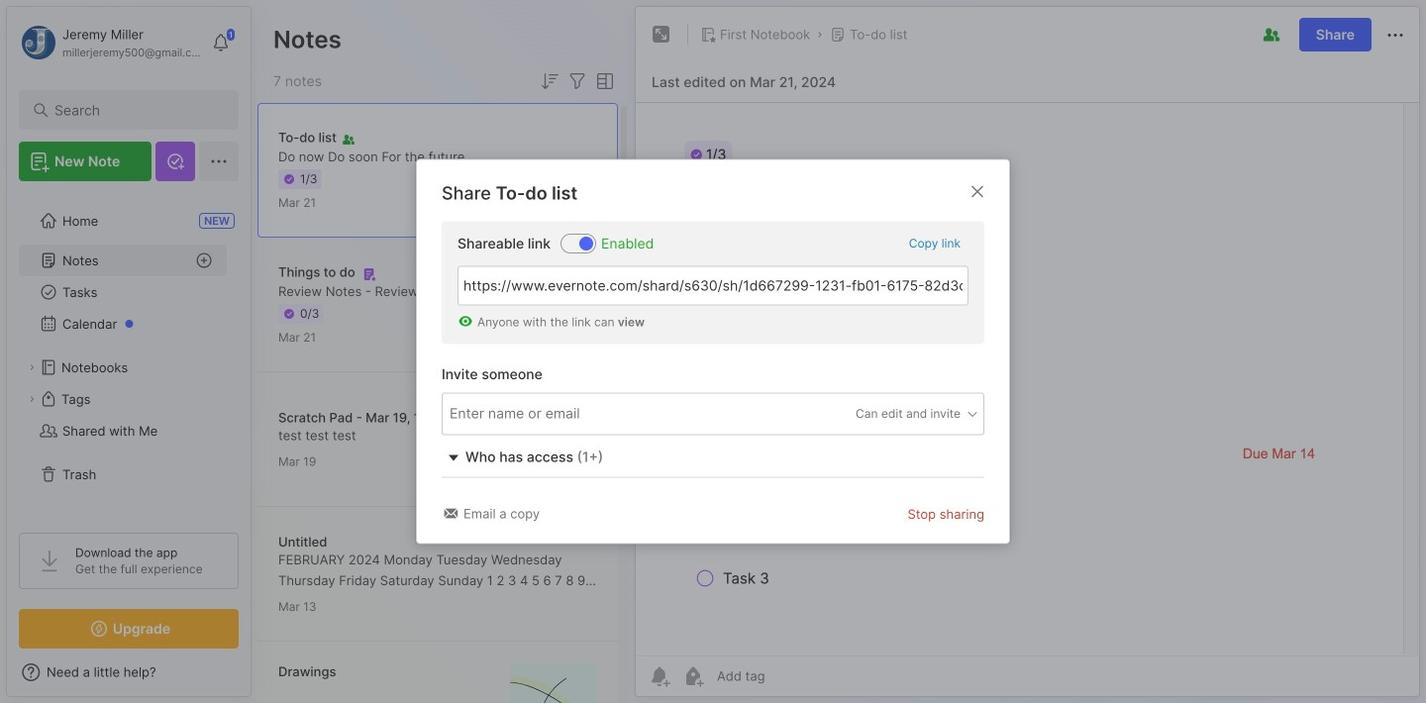 Task type: locate. For each thing, give the bounding box(es) containing it.
tree
[[7, 193, 251, 515]]

none search field inside main "element"
[[54, 98, 213, 122]]

None search field
[[54, 98, 213, 122]]

note window element
[[635, 6, 1421, 697]]

main element
[[0, 0, 258, 703]]

tree inside main "element"
[[7, 193, 251, 515]]

expand notebooks image
[[26, 362, 38, 373]]

Shared URL text field
[[458, 266, 969, 306]]

close image
[[966, 180, 990, 203]]

expand tags image
[[26, 393, 38, 405]]

Search text field
[[54, 101, 213, 120]]

add tag image
[[682, 665, 705, 689]]



Task type: describe. For each thing, give the bounding box(es) containing it.
Note Editor text field
[[636, 102, 1420, 656]]

Select permission field
[[818, 405, 980, 423]]

Add tag field
[[448, 403, 686, 425]]

shared link switcher image
[[580, 237, 593, 251]]

add a reminder image
[[648, 665, 672, 689]]

expand note image
[[650, 23, 674, 47]]



Task type: vqa. For each thing, say whether or not it's contained in the screenshot.
Expand Tags Icon
yes



